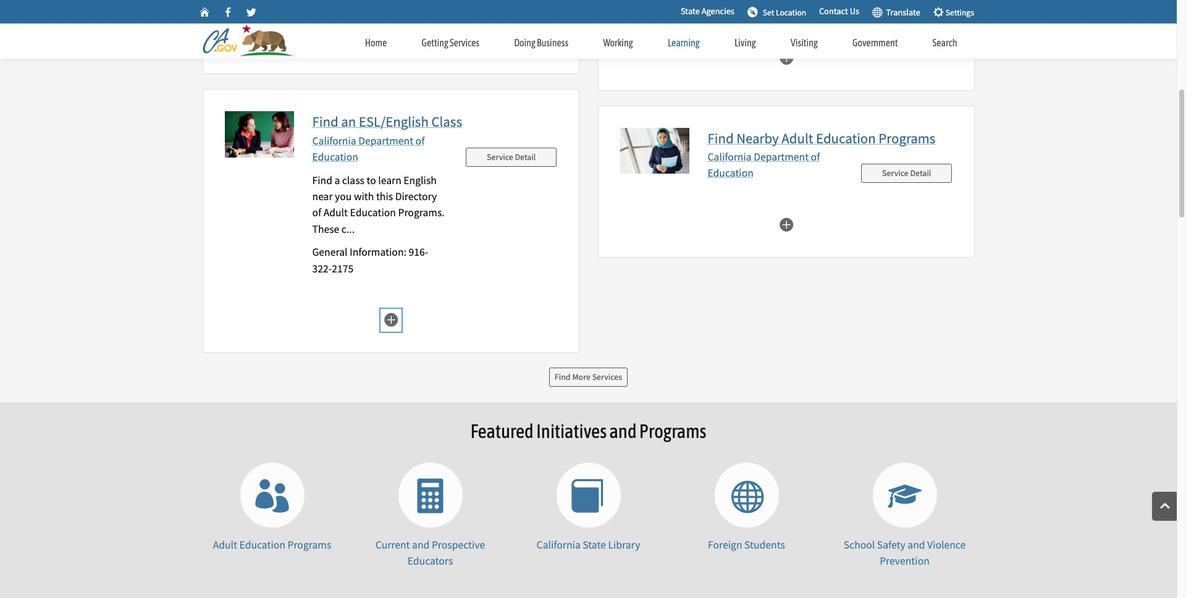 Task type: describe. For each thing, give the bounding box(es) containing it.
find nearby adult education programs link
[[708, 129, 936, 147]]

settings button
[[929, 1, 978, 22]]

and inside current and prospective educators
[[412, 538, 430, 552]]

of for the left california department of education 'link'
[[416, 134, 425, 147]]

find an esl/english class link
[[312, 113, 462, 131]]

1 vertical spatial state
[[583, 538, 606, 552]]

education for the right california department of education 'link'
[[708, 166, 754, 180]]

open and close toggle to expand or shrink services card for apply for a cal grant service image
[[779, 49, 794, 65]]

1 horizontal spatial california
[[537, 538, 581, 552]]

prevention
[[880, 554, 930, 568]]

service detail for find an esl/english class
[[487, 151, 536, 162]]

near
[[312, 190, 333, 203]]

esl/english
[[359, 113, 429, 131]]

foreign students link
[[674, 461, 819, 552]]

1 vertical spatial department
[[754, 150, 809, 164]]

0 horizontal spatial california department of education link
[[312, 134, 425, 164]]

education for find nearby adult education programs link
[[816, 129, 876, 147]]

1 horizontal spatial california department of education link
[[708, 150, 820, 180]]

getting        services
[[422, 37, 479, 48]]

class
[[342, 173, 364, 187]]

safety
[[877, 538, 906, 552]]

find an esl/english class service icon image
[[225, 111, 294, 158]]

california for the right california department of education 'link'
[[708, 150, 752, 164]]

location
[[776, 7, 806, 18]]

doing
[[514, 37, 536, 48]]

featured initiatives and programs
[[470, 420, 706, 443]]

2175
[[332, 262, 354, 275]]

adult inside 'find a class to learn english near you with this directory of adult education programs. these c...'
[[324, 206, 348, 220]]

open and close toggle to expand or shrink services card for find an esl/english class service image
[[383, 312, 398, 327]]

working link
[[586, 25, 650, 56]]

learn
[[378, 173, 401, 187]]

class
[[431, 113, 462, 131]]

translate link
[[872, 4, 920, 20]]

translate
[[883, 7, 920, 18]]

directory
[[395, 190, 437, 203]]

of for the right california department of education 'link'
[[811, 150, 820, 164]]

state inside banner
[[681, 6, 700, 17]]

this
[[376, 190, 393, 203]]

us
[[850, 6, 859, 17]]

more
[[572, 372, 591, 383]]

getting        services link
[[404, 25, 497, 56]]

2 horizontal spatial programs
[[879, 129, 936, 147]]

contact
[[819, 6, 848, 17]]

foreign
[[708, 538, 742, 552]]

current
[[375, 538, 410, 552]]

916- 322-2175
[[312, 245, 428, 275]]

visiting
[[791, 37, 818, 48]]

students
[[744, 538, 785, 552]]

a
[[334, 173, 340, 187]]

adult education programs
[[213, 538, 331, 552]]

to
[[367, 173, 376, 187]]

detail for find nearby adult education programs
[[910, 167, 931, 179]]

compass image
[[747, 6, 758, 17]]

library
[[608, 538, 640, 552]]

government
[[853, 37, 898, 48]]

set location
[[763, 7, 806, 18]]

service detail link for find an esl/english class
[[466, 147, 557, 167]]

set location button
[[743, 1, 810, 22]]

of inside 'find a class to learn english near you with this directory of adult education programs. these c...'
[[312, 206, 321, 220]]

education inside adult education programs link
[[239, 538, 285, 552]]

1 vertical spatial services
[[592, 372, 622, 383]]

foreign students
[[708, 538, 785, 552]]

an
[[341, 113, 356, 131]]

home
[[365, 37, 387, 48]]

general
[[312, 245, 348, 259]]

0 horizontal spatial programs
[[288, 538, 331, 552]]

violence
[[927, 538, 966, 552]]

visiting link
[[773, 25, 835, 56]]

these
[[312, 222, 339, 236]]

322-
[[312, 262, 332, 275]]

ca.gov logo image
[[202, 24, 299, 58]]

school safety and violence prevention
[[844, 538, 966, 568]]

and for featured initiatives and programs
[[609, 420, 637, 443]]

service detail link for find nearby adult education programs
[[861, 164, 952, 183]]

find more services link
[[549, 368, 628, 387]]

california state library
[[537, 538, 640, 552]]

featured
[[470, 420, 534, 443]]



Task type: locate. For each thing, give the bounding box(es) containing it.
1 vertical spatial programs
[[639, 420, 706, 443]]

find a class to learn english near you with this directory of adult education programs. these c...
[[312, 173, 445, 236]]

1 horizontal spatial service
[[882, 167, 909, 179]]

and up educators
[[412, 538, 430, 552]]

detail
[[515, 151, 536, 162], [910, 167, 931, 179]]

government link
[[835, 25, 915, 56]]

0 horizontal spatial california
[[312, 134, 356, 147]]

information:
[[350, 245, 406, 259]]

2 vertical spatial of
[[312, 206, 321, 220]]

0 horizontal spatial of
[[312, 206, 321, 220]]

1 horizontal spatial service detail
[[882, 167, 931, 179]]

working
[[603, 37, 633, 48]]

of
[[416, 134, 425, 147], [811, 150, 820, 164], [312, 206, 321, 220]]

and
[[609, 420, 637, 443], [412, 538, 430, 552], [908, 538, 925, 552]]

services inside banner
[[450, 37, 479, 48]]

with
[[354, 190, 374, 203]]

department down find an esl/english class
[[358, 134, 413, 147]]

0 vertical spatial services
[[450, 37, 479, 48]]

0 vertical spatial california
[[312, 134, 356, 147]]

service for class
[[487, 151, 513, 162]]

adult
[[782, 129, 813, 147], [324, 206, 348, 220], [213, 538, 237, 552]]

find an esl/english class
[[312, 113, 462, 131]]

2 horizontal spatial adult
[[782, 129, 813, 147]]

916-
[[409, 245, 428, 259]]

0 vertical spatial service detail
[[487, 151, 536, 162]]

0 horizontal spatial department
[[358, 134, 413, 147]]

california department of education link down nearby
[[708, 150, 820, 180]]

services right more
[[592, 372, 622, 383]]

initiatives
[[536, 420, 607, 443]]

and up 'prevention'
[[908, 538, 925, 552]]

and right initiatives
[[609, 420, 637, 443]]

0 vertical spatial programs
[[879, 129, 936, 147]]

0 vertical spatial of
[[416, 134, 425, 147]]

learning link
[[650, 25, 717, 56]]

of down near
[[312, 206, 321, 220]]

1 horizontal spatial and
[[609, 420, 637, 443]]

school safety and violence prevention link
[[832, 461, 978, 568]]

search
[[933, 37, 957, 48]]

home link
[[348, 25, 404, 56]]

education
[[816, 129, 876, 147], [312, 150, 358, 164], [708, 166, 754, 180], [350, 206, 396, 220], [239, 538, 285, 552]]

living
[[735, 37, 756, 48]]

education for the left california department of education 'link'
[[312, 150, 358, 164]]

and inside 'school safety and violence prevention'
[[908, 538, 925, 552]]

2 vertical spatial california
[[537, 538, 581, 552]]

find nearby adult education programs
[[708, 129, 936, 147]]

0 horizontal spatial detail
[[515, 151, 536, 162]]

settings
[[944, 7, 974, 18]]

2 horizontal spatial and
[[908, 538, 925, 552]]

education inside 'find a class to learn english near you with this directory of adult education programs. these c...'
[[350, 206, 396, 220]]

california state library link
[[516, 461, 661, 552]]

state
[[681, 6, 700, 17], [583, 538, 606, 552]]

1 horizontal spatial programs
[[639, 420, 706, 443]]

2 vertical spatial programs
[[288, 538, 331, 552]]

california department of education down nearby
[[708, 150, 820, 180]]

find nearby adult education programs service icon image
[[620, 128, 689, 174]]

educators
[[408, 554, 453, 568]]

california department of education for the left california department of education 'link'
[[312, 134, 425, 164]]

contact us link
[[819, 5, 859, 18]]

open and close toggle to expand or shrink services card for find nearby adult education programs service image
[[779, 216, 794, 232]]

find left the a
[[312, 173, 332, 187]]

find left an
[[312, 113, 338, 131]]

0 vertical spatial state
[[681, 6, 700, 17]]

find left more
[[555, 372, 571, 383]]

0 horizontal spatial california department of education
[[312, 134, 425, 164]]

service for education
[[882, 167, 909, 179]]

0 vertical spatial service
[[487, 151, 513, 162]]

nearby
[[737, 129, 779, 147]]

1 horizontal spatial service detail link
[[861, 164, 952, 183]]

find for find a class to learn english near you with this directory of adult education programs. these c...
[[312, 173, 332, 187]]

find for find more services
[[555, 372, 571, 383]]

set
[[763, 7, 774, 18]]

service detail
[[487, 151, 536, 162], [882, 167, 931, 179]]

business
[[537, 37, 568, 48]]

service detail for find nearby adult education programs
[[882, 167, 931, 179]]

california department of education link
[[312, 134, 425, 164], [708, 150, 820, 180]]

0 vertical spatial department
[[358, 134, 413, 147]]

find inside find more services link
[[555, 372, 571, 383]]

gear image
[[933, 6, 944, 17]]

find more services
[[555, 372, 622, 383]]

you
[[335, 190, 352, 203]]

general information:
[[312, 245, 409, 259]]

california for the left california department of education 'link'
[[312, 134, 356, 147]]

1 horizontal spatial services
[[592, 372, 622, 383]]

contact us
[[819, 6, 859, 17]]

1 horizontal spatial detail
[[910, 167, 931, 179]]

1 vertical spatial california
[[708, 150, 752, 164]]

doing business link
[[497, 25, 586, 56]]

1 vertical spatial adult
[[324, 206, 348, 220]]

0 horizontal spatial services
[[450, 37, 479, 48]]

0 vertical spatial detail
[[515, 151, 536, 162]]

find left nearby
[[708, 129, 734, 147]]

state agencies
[[681, 6, 734, 17]]

current and prospective educators link
[[357, 461, 503, 568]]

agencies
[[702, 6, 734, 17]]

0 horizontal spatial and
[[412, 538, 430, 552]]

2 horizontal spatial california
[[708, 150, 752, 164]]

programs.
[[398, 206, 445, 220]]

california department of education up to
[[312, 134, 425, 164]]

of down find nearby adult education programs link
[[811, 150, 820, 164]]

banner containing state agencies
[[0, 0, 1177, 59]]

1 vertical spatial detail
[[910, 167, 931, 179]]

california department of education
[[312, 134, 425, 164], [708, 150, 820, 180]]

0 horizontal spatial service
[[487, 151, 513, 162]]

1 horizontal spatial department
[[754, 150, 809, 164]]

programs
[[879, 129, 936, 147], [639, 420, 706, 443], [288, 538, 331, 552]]

2 horizontal spatial of
[[811, 150, 820, 164]]

open and close toggle to expand or shrink services card for find your local school service image
[[383, 33, 398, 48]]

0 vertical spatial adult
[[782, 129, 813, 147]]

find for find nearby adult education programs
[[708, 129, 734, 147]]

1 horizontal spatial adult
[[324, 206, 348, 220]]

department down nearby
[[754, 150, 809, 164]]

school
[[844, 538, 875, 552]]

english
[[404, 173, 437, 187]]

0 horizontal spatial adult
[[213, 538, 237, 552]]

living link
[[717, 25, 773, 56]]

current and prospective educators
[[375, 538, 485, 568]]

1 horizontal spatial of
[[416, 134, 425, 147]]

0 horizontal spatial state
[[583, 538, 606, 552]]

1 vertical spatial of
[[811, 150, 820, 164]]

1 vertical spatial service detail
[[882, 167, 931, 179]]

california department of education for the right california department of education 'link'
[[708, 150, 820, 180]]

of down esl/english
[[416, 134, 425, 147]]

services
[[450, 37, 479, 48], [592, 372, 622, 383]]

services right the getting
[[450, 37, 479, 48]]

find for find an esl/english class
[[312, 113, 338, 131]]

banner
[[0, 0, 1177, 59]]

1 vertical spatial service
[[882, 167, 909, 179]]

globe image
[[872, 6, 883, 17]]

department
[[358, 134, 413, 147], [754, 150, 809, 164]]

0 horizontal spatial service detail link
[[466, 147, 557, 167]]

learning
[[668, 37, 700, 48]]

search button
[[915, 25, 975, 57]]

state left 'agencies'
[[681, 6, 700, 17]]

service detail link
[[466, 147, 557, 167], [861, 164, 952, 183]]

0 horizontal spatial service detail
[[487, 151, 536, 162]]

california department of education link up to
[[312, 134, 425, 164]]

c...
[[342, 222, 355, 236]]

adult education programs link
[[199, 461, 345, 552]]

getting
[[422, 37, 448, 48]]

2 vertical spatial adult
[[213, 538, 237, 552]]

doing business
[[514, 37, 568, 48]]

find inside 'find a class to learn english near you with this directory of adult education programs. these c...'
[[312, 173, 332, 187]]

state left library
[[583, 538, 606, 552]]

prospective
[[432, 538, 485, 552]]

detail for find an esl/english class
[[515, 151, 536, 162]]

1 horizontal spatial state
[[681, 6, 700, 17]]

1 horizontal spatial california department of education
[[708, 150, 820, 180]]

and for school safety and violence prevention
[[908, 538, 925, 552]]

state agencies link
[[681, 5, 734, 18]]



Task type: vqa. For each thing, say whether or not it's contained in the screenshot.
search Icon
no



